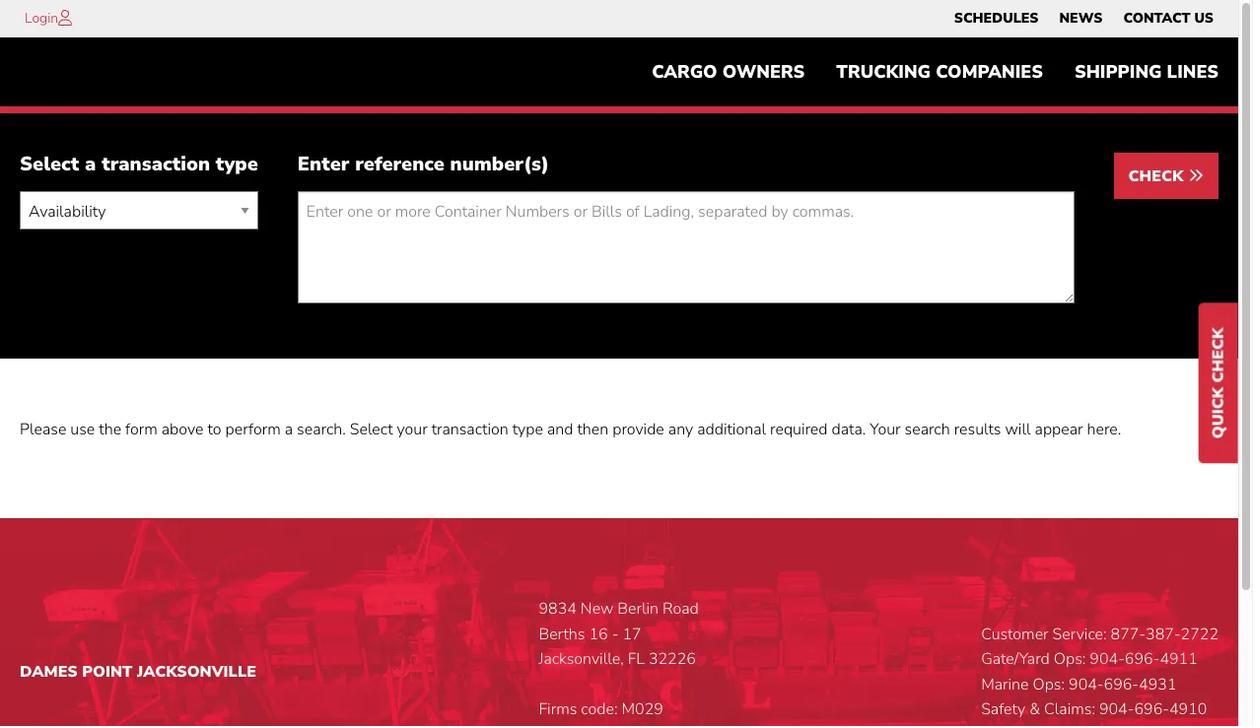 Task type: locate. For each thing, give the bounding box(es) containing it.
news
[[1060, 9, 1103, 28]]

quick
[[1208, 387, 1230, 439]]

reference
[[355, 151, 445, 178]]

0 horizontal spatial transaction
[[102, 151, 210, 178]]

please use the form above to perform a search. select your transaction type and then provide any additional required data. your search results will appear here.
[[20, 420, 1122, 441]]

menu bar
[[944, 5, 1225, 33], [636, 52, 1235, 92]]

schedules
[[955, 9, 1039, 28]]

login link
[[25, 9, 58, 28]]

dames point jacksonville
[[20, 662, 257, 683]]

jacksonville,
[[539, 649, 624, 671]]

your
[[870, 420, 901, 441]]

shipping
[[1075, 60, 1162, 84]]

the
[[99, 420, 121, 441]]

1 horizontal spatial a
[[285, 420, 293, 441]]

ops: up '&'
[[1033, 674, 1065, 696]]

search
[[905, 420, 950, 441]]

safety
[[982, 700, 1026, 721]]

type left enter
[[216, 151, 258, 178]]

menu bar containing schedules
[[944, 5, 1225, 33]]

use
[[70, 420, 95, 441]]

type left and
[[513, 420, 543, 441]]

enter reference number(s)
[[298, 151, 550, 178]]

required
[[770, 420, 828, 441]]

&
[[1030, 700, 1041, 721]]

904- up claims:
[[1069, 674, 1104, 696]]

0 vertical spatial menu bar
[[944, 5, 1225, 33]]

trucking companies link
[[821, 52, 1059, 92]]

a
[[85, 151, 96, 178], [285, 420, 293, 441]]

cargo owners link
[[636, 52, 821, 92]]

0 vertical spatial 904-
[[1090, 649, 1125, 671]]

4931
[[1139, 674, 1177, 696]]

696-
[[1125, 649, 1160, 671], [1104, 674, 1139, 696], [1135, 700, 1170, 721]]

-
[[612, 624, 619, 646]]

0 vertical spatial check
[[1129, 166, 1189, 188]]

trucking
[[837, 60, 931, 84]]

904-
[[1090, 649, 1125, 671], [1069, 674, 1104, 696], [1100, 700, 1135, 721]]

1 vertical spatial a
[[285, 420, 293, 441]]

us
[[1195, 9, 1214, 28]]

1 vertical spatial type
[[513, 420, 543, 441]]

point
[[82, 662, 133, 683]]

quick check
[[1208, 328, 1230, 439]]

results
[[954, 420, 1002, 441]]

0 horizontal spatial check
[[1129, 166, 1189, 188]]

your
[[397, 420, 428, 441]]

904- down 877-
[[1090, 649, 1125, 671]]

menu bar up shipping
[[944, 5, 1225, 33]]

1 vertical spatial transaction
[[432, 420, 509, 441]]

16
[[589, 624, 608, 646]]

0 horizontal spatial select
[[20, 151, 79, 178]]

footer
[[0, 519, 1239, 727]]

check inside button
[[1129, 166, 1189, 188]]

claims:
[[1045, 700, 1096, 721]]

0 horizontal spatial a
[[85, 151, 96, 178]]

lines
[[1167, 60, 1219, 84]]

1 vertical spatial select
[[350, 420, 393, 441]]

transaction
[[102, 151, 210, 178], [432, 420, 509, 441]]

number(s)
[[450, 151, 550, 178]]

387-
[[1146, 624, 1181, 646]]

1 horizontal spatial type
[[513, 420, 543, 441]]

contact us link
[[1124, 5, 1214, 33]]

shipping lines link
[[1059, 52, 1235, 92]]

select a transaction type
[[20, 151, 258, 178]]

menu bar down schedules link
[[636, 52, 1235, 92]]

2 vertical spatial 696-
[[1135, 700, 1170, 721]]

check
[[1129, 166, 1189, 188], [1208, 328, 1230, 383]]

0 vertical spatial select
[[20, 151, 79, 178]]

customer
[[982, 624, 1049, 646]]

select
[[20, 151, 79, 178], [350, 420, 393, 441]]

ops: down service:
[[1054, 649, 1086, 671]]

firms code:  m029
[[539, 700, 664, 721]]

0 horizontal spatial type
[[216, 151, 258, 178]]

1 vertical spatial 696-
[[1104, 674, 1139, 696]]

2722
[[1181, 624, 1219, 646]]

then
[[577, 420, 609, 441]]

0 vertical spatial a
[[85, 151, 96, 178]]

ops:
[[1054, 649, 1086, 671], [1033, 674, 1065, 696]]

1 horizontal spatial check
[[1208, 328, 1230, 383]]

jacksonville
[[137, 662, 257, 683]]

service:
[[1053, 624, 1107, 646]]

gate/yard
[[982, 649, 1050, 671]]

1 horizontal spatial select
[[350, 420, 393, 441]]

1 vertical spatial menu bar
[[636, 52, 1235, 92]]

enter
[[298, 151, 350, 178]]

type
[[216, 151, 258, 178], [513, 420, 543, 441]]

904- right claims:
[[1100, 700, 1135, 721]]



Task type: vqa. For each thing, say whether or not it's contained in the screenshot.
"type"
yes



Task type: describe. For each thing, give the bounding box(es) containing it.
to
[[208, 420, 221, 441]]

0 vertical spatial ops:
[[1054, 649, 1086, 671]]

0 vertical spatial type
[[216, 151, 258, 178]]

here.
[[1087, 420, 1122, 441]]

companies
[[936, 60, 1043, 84]]

form
[[125, 420, 158, 441]]

fl
[[628, 649, 645, 671]]

cargo owners
[[652, 60, 805, 84]]

berths
[[539, 624, 585, 646]]

above
[[162, 420, 204, 441]]

login
[[25, 9, 58, 28]]

firms
[[539, 700, 577, 721]]

berlin
[[618, 599, 659, 620]]

1 vertical spatial 904-
[[1069, 674, 1104, 696]]

17
[[623, 624, 642, 646]]

road
[[663, 599, 699, 620]]

marine
[[982, 674, 1029, 696]]

user image
[[58, 10, 72, 26]]

4911
[[1160, 649, 1198, 671]]

0 vertical spatial 696-
[[1125, 649, 1160, 671]]

m029
[[622, 700, 664, 721]]

footer containing 9834 new berlin road
[[0, 519, 1239, 727]]

data.
[[832, 420, 866, 441]]

32226
[[649, 649, 696, 671]]

additional
[[698, 420, 766, 441]]

customer service: 877-387-2722 gate/yard ops: 904-696-4911 marine ops: 904-696-4931 safety & claims: 904-696-4910
[[982, 624, 1219, 721]]

appear
[[1035, 420, 1084, 441]]

contact
[[1124, 9, 1191, 28]]

angle double right image
[[1189, 168, 1204, 184]]

shipping lines
[[1075, 60, 1219, 84]]

4910
[[1170, 700, 1208, 721]]

dames
[[20, 662, 78, 683]]

news link
[[1060, 5, 1103, 33]]

cargo
[[652, 60, 718, 84]]

schedules link
[[955, 5, 1039, 33]]

877-
[[1111, 624, 1146, 646]]

contact us
[[1124, 9, 1214, 28]]

perform
[[225, 420, 281, 441]]

new
[[581, 599, 614, 620]]

trucking companies
[[837, 60, 1043, 84]]

please
[[20, 420, 66, 441]]

any
[[669, 420, 694, 441]]

search.
[[297, 420, 346, 441]]

2 vertical spatial 904-
[[1100, 700, 1135, 721]]

menu bar containing cargo owners
[[636, 52, 1235, 92]]

1 horizontal spatial transaction
[[432, 420, 509, 441]]

1 vertical spatial check
[[1208, 328, 1230, 383]]

will
[[1006, 420, 1031, 441]]

and
[[547, 420, 573, 441]]

owners
[[723, 60, 805, 84]]

quick check link
[[1199, 303, 1239, 463]]

9834 new berlin road berths 16 - 17 jacksonville, fl 32226
[[539, 599, 699, 671]]

9834
[[539, 599, 577, 620]]

1 vertical spatial ops:
[[1033, 674, 1065, 696]]

code:
[[581, 700, 618, 721]]

Enter reference number(s) text field
[[298, 192, 1075, 304]]

provide
[[613, 420, 665, 441]]

0 vertical spatial transaction
[[102, 151, 210, 178]]

check button
[[1114, 153, 1219, 200]]



